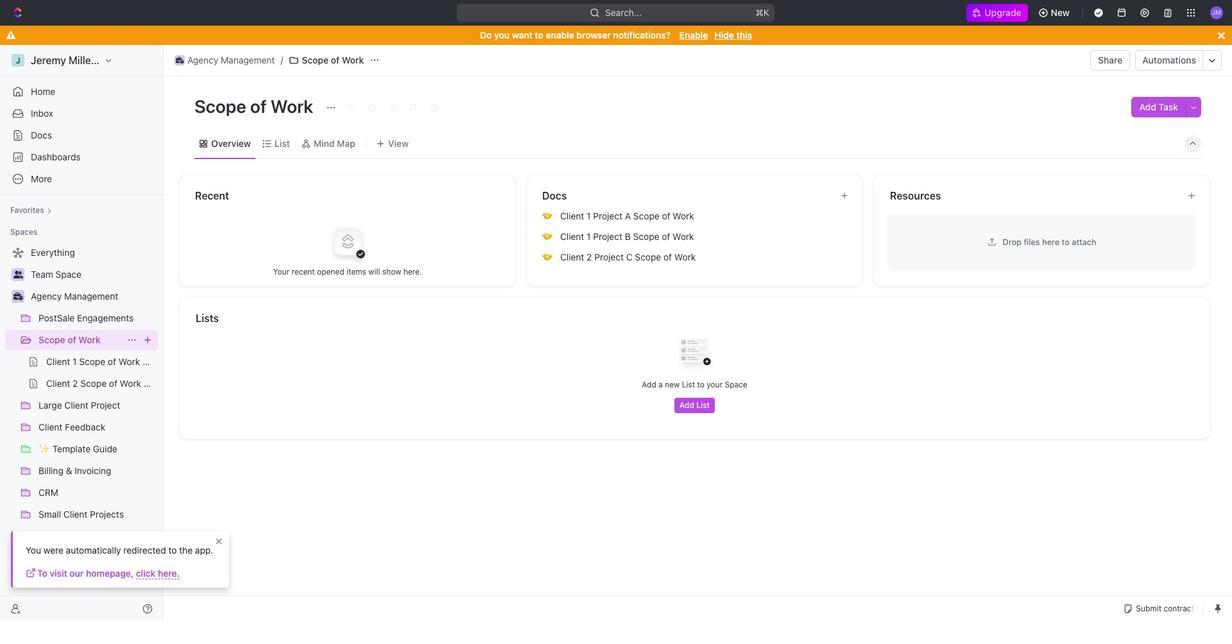 Task type: locate. For each thing, give the bounding box(es) containing it.
2 vertical spatial add
[[680, 401, 694, 410]]

project left b
[[593, 231, 623, 242]]

view right map
[[388, 138, 409, 149]]

postsale engagements
[[39, 313, 134, 323]]

small
[[39, 509, 61, 520]]

client
[[560, 211, 584, 221], [560, 231, 584, 242], [560, 252, 584, 263], [46, 356, 70, 367], [46, 378, 70, 389], [64, 400, 88, 411], [39, 422, 63, 433], [64, 509, 88, 520]]

2 up large client project
[[73, 378, 78, 389]]

view
[[388, 138, 409, 149], [31, 531, 51, 542]]

here. right show
[[404, 267, 422, 276]]

large
[[39, 400, 62, 411]]

client up the client feedback
[[64, 400, 88, 411]]

client up large in the bottom of the page
[[46, 378, 70, 389]]

scope of work link down postsale engagements
[[39, 330, 122, 350]]

1
[[587, 211, 591, 221], [587, 231, 591, 242], [73, 356, 77, 367]]

2 vertical spatial scope of work
[[39, 334, 101, 345]]

0 vertical spatial agency management
[[187, 55, 275, 65]]

project for c
[[595, 252, 624, 263]]

agency management
[[187, 55, 275, 65], [31, 291, 118, 302]]

of right a
[[662, 211, 670, 221]]

everything
[[31, 247, 75, 258]]

client down large in the bottom of the page
[[39, 422, 63, 433]]

1 horizontal spatial agency
[[187, 55, 218, 65]]

business time image right workspace
[[176, 57, 184, 64]]

project left c
[[595, 252, 624, 263]]

scope up large client project link at bottom left
[[80, 378, 107, 389]]

the
[[179, 545, 193, 556]]

space
[[56, 269, 81, 280], [725, 380, 748, 390]]

1 horizontal spatial view
[[388, 138, 409, 149]]

project for a
[[593, 211, 623, 221]]

1 vertical spatial here.
[[158, 568, 180, 579]]

0 vertical spatial list
[[275, 138, 290, 149]]

1 🤝 from the top
[[542, 211, 553, 221]]

1 up client 2 scope of work docs
[[73, 356, 77, 367]]

of right c
[[664, 252, 672, 263]]

1 vertical spatial management
[[64, 291, 118, 302]]

client for client 1 project a scope of work
[[560, 211, 584, 221]]

3 🤝 from the top
[[542, 252, 553, 262]]

2 vertical spatial 1
[[73, 356, 77, 367]]

mind map link
[[311, 134, 355, 152]]

view inside view all spaces link
[[31, 531, 51, 542]]

add left task
[[1140, 101, 1157, 112]]

business time image inside sidebar "navigation"
[[13, 293, 23, 300]]

c
[[626, 252, 633, 263]]

agency management link
[[171, 53, 278, 68], [31, 286, 155, 307]]

✨ template guide link
[[39, 439, 155, 460]]

0 horizontal spatial here.
[[158, 568, 180, 579]]

1 vertical spatial agency
[[31, 291, 62, 302]]

view all spaces link
[[5, 526, 155, 547]]

1 for client 1 project b scope of work
[[587, 231, 591, 242]]

0 vertical spatial 🤝
[[542, 211, 553, 221]]

1 vertical spatial spaces
[[65, 531, 95, 542]]

client left a
[[560, 211, 584, 221]]

0 horizontal spatial agency management
[[31, 291, 118, 302]]

management
[[221, 55, 275, 65], [64, 291, 118, 302]]

2 horizontal spatial add
[[1140, 101, 1157, 112]]

scope of work link right "/"
[[286, 53, 367, 68]]

2 horizontal spatial list
[[696, 401, 710, 410]]

1 horizontal spatial agency management link
[[171, 53, 278, 68]]

space down everything link on the top of the page
[[56, 269, 81, 280]]

0 vertical spatial scope of work link
[[286, 53, 367, 68]]

business time image
[[176, 57, 184, 64], [13, 293, 23, 300]]

client up view all spaces link
[[64, 509, 88, 520]]

upgrade
[[985, 7, 1022, 18]]

small client projects
[[39, 509, 124, 520]]

0 vertical spatial add
[[1140, 101, 1157, 112]]

our
[[70, 568, 84, 579]]

1 horizontal spatial add
[[680, 401, 694, 410]]

scope of work down the postsale at the bottom left
[[39, 334, 101, 345]]

0 horizontal spatial scope of work link
[[39, 330, 122, 350]]

were
[[44, 545, 63, 556]]

view up you
[[31, 531, 51, 542]]

0 vertical spatial 2
[[587, 252, 592, 263]]

your
[[707, 380, 723, 390]]

2 🤝 from the top
[[542, 232, 553, 241]]

favorites button
[[5, 203, 57, 218]]

view for view
[[388, 138, 409, 149]]

1 vertical spatial 2
[[73, 378, 78, 389]]

homepage,
[[86, 568, 134, 579]]

jm button
[[1207, 3, 1227, 23]]

dashboards
[[31, 151, 81, 162]]

client feedback
[[39, 422, 105, 433]]

0 horizontal spatial agency management link
[[31, 286, 155, 307]]

0 vertical spatial here.
[[404, 267, 422, 276]]

resources
[[890, 190, 941, 202]]

0 horizontal spatial business time image
[[13, 293, 23, 300]]

to
[[37, 568, 47, 579]]

0 horizontal spatial agency
[[31, 291, 62, 302]]

0 vertical spatial spaces
[[10, 227, 37, 237]]

client 2 project c scope of work
[[560, 252, 696, 263]]

add inside add task button
[[1140, 101, 1157, 112]]

agency management link down team space link
[[31, 286, 155, 307]]

1 vertical spatial 🤝
[[542, 232, 553, 241]]

you
[[494, 30, 510, 40]]

0 horizontal spatial management
[[64, 291, 118, 302]]

0 vertical spatial business time image
[[176, 57, 184, 64]]

spaces
[[10, 227, 37, 237], [65, 531, 95, 542]]

lists button
[[195, 311, 1195, 326]]

list left mind
[[275, 138, 290, 149]]

/
[[281, 55, 283, 65]]

new
[[1051, 7, 1070, 18]]

scope right b
[[633, 231, 660, 242]]

2
[[587, 252, 592, 263], [73, 378, 78, 389]]

enable
[[546, 30, 574, 40]]

spaces down favorites on the left of the page
[[10, 227, 37, 237]]

0 vertical spatial space
[[56, 269, 81, 280]]

of up client 2 scope of work docs
[[108, 356, 116, 367]]

scope of work up overview
[[194, 96, 317, 117]]

this
[[737, 30, 752, 40]]

scope up client 2 scope of work docs
[[79, 356, 105, 367]]

0 vertical spatial 1
[[587, 211, 591, 221]]

0 vertical spatial view
[[388, 138, 409, 149]]

client for client feedback
[[39, 422, 63, 433]]

management down team space link
[[64, 291, 118, 302]]

agency management up postsale engagements
[[31, 291, 118, 302]]

project left a
[[593, 211, 623, 221]]

0 horizontal spatial 2
[[73, 378, 78, 389]]

client left c
[[560, 252, 584, 263]]

client for client 2 project c scope of work
[[560, 252, 584, 263]]

spaces up 'automatically'
[[65, 531, 95, 542]]

view inside view button
[[388, 138, 409, 149]]

1 horizontal spatial space
[[725, 380, 748, 390]]

no recent items image
[[322, 215, 373, 267]]

2 vertical spatial list
[[696, 401, 710, 410]]

1 horizontal spatial business time image
[[176, 57, 184, 64]]

management left "/"
[[221, 55, 275, 65]]

list right new on the right
[[682, 380, 695, 390]]

agency management inside sidebar "navigation"
[[31, 291, 118, 302]]

to
[[535, 30, 544, 40], [1062, 237, 1070, 247], [697, 380, 705, 390], [168, 545, 177, 556]]

no lists icon. image
[[669, 329, 720, 380]]

1 vertical spatial scope of work link
[[39, 330, 122, 350]]

2 vertical spatial 🤝
[[542, 252, 553, 262]]

1 vertical spatial agency management
[[31, 291, 118, 302]]

1 horizontal spatial scope of work link
[[286, 53, 367, 68]]

1 vertical spatial space
[[725, 380, 748, 390]]

0 horizontal spatial space
[[56, 269, 81, 280]]

agency management left "/"
[[187, 55, 275, 65]]

1 vertical spatial agency management link
[[31, 286, 155, 307]]

postsale
[[39, 313, 75, 323]]

user group image
[[13, 271, 23, 279]]

add down add a new list to your space
[[680, 401, 694, 410]]

add for add list
[[680, 401, 694, 410]]

scope of work link
[[286, 53, 367, 68], [39, 330, 122, 350]]

tree containing everything
[[5, 243, 165, 569]]

agency
[[187, 55, 218, 65], [31, 291, 62, 302]]

jeremy
[[31, 55, 66, 66]]

1 vertical spatial business time image
[[13, 293, 23, 300]]

0 horizontal spatial list
[[275, 138, 290, 149]]

0 vertical spatial management
[[221, 55, 275, 65]]

sidebar navigation
[[0, 45, 166, 621]]

add inside add list button
[[680, 401, 694, 410]]

guide
[[93, 444, 117, 454]]

work
[[342, 55, 364, 65], [271, 96, 313, 117], [673, 211, 694, 221], [673, 231, 694, 242], [675, 252, 696, 263], [79, 334, 101, 345], [119, 356, 140, 367], [120, 378, 141, 389]]

scope right c
[[635, 252, 661, 263]]

app.
[[195, 545, 213, 556]]

of right b
[[662, 231, 670, 242]]

list link
[[272, 134, 290, 152]]

client down the postsale at the bottom left
[[46, 356, 70, 367]]

j
[[16, 56, 20, 65]]

docs
[[31, 130, 52, 141], [542, 190, 567, 202], [142, 356, 164, 367], [144, 378, 165, 389]]

project down the client 2 scope of work docs link
[[91, 400, 120, 411]]

0 vertical spatial agency
[[187, 55, 218, 65]]

0 horizontal spatial view
[[31, 531, 51, 542]]

1 inside tree
[[73, 356, 77, 367]]

add for add task
[[1140, 101, 1157, 112]]

here. right click
[[158, 568, 180, 579]]

agency management link left "/"
[[171, 53, 278, 68]]

overview link
[[209, 134, 251, 152]]

2 inside sidebar "navigation"
[[73, 378, 78, 389]]

1 horizontal spatial 2
[[587, 252, 592, 263]]

list down add a new list to your space
[[696, 401, 710, 410]]

1 vertical spatial list
[[682, 380, 695, 390]]

1 vertical spatial 1
[[587, 231, 591, 242]]

1 horizontal spatial spaces
[[65, 531, 95, 542]]

project
[[593, 211, 623, 221], [593, 231, 623, 242], [595, 252, 624, 263], [91, 400, 120, 411]]

1 vertical spatial add
[[642, 380, 657, 390]]

✨ template guide
[[39, 444, 117, 454]]

scope of work right "/"
[[302, 55, 364, 65]]

1 left b
[[587, 231, 591, 242]]

add left the a
[[642, 380, 657, 390]]

team
[[31, 269, 53, 280]]

of
[[331, 55, 340, 65], [250, 96, 267, 117], [662, 211, 670, 221], [662, 231, 670, 242], [664, 252, 672, 263], [68, 334, 76, 345], [108, 356, 116, 367], [109, 378, 117, 389]]

tree
[[5, 243, 165, 569]]

1 left a
[[587, 211, 591, 221]]

0 horizontal spatial add
[[642, 380, 657, 390]]

client 2 scope of work docs
[[46, 378, 165, 389]]

2 left c
[[587, 252, 592, 263]]

2 for scope
[[73, 378, 78, 389]]

client 1 scope of work docs link
[[46, 352, 164, 372]]

space right your
[[725, 380, 748, 390]]

client left b
[[560, 231, 584, 242]]

business time image down user group icon
[[13, 293, 23, 300]]

add
[[1140, 101, 1157, 112], [642, 380, 657, 390], [680, 401, 694, 410]]

1 vertical spatial view
[[31, 531, 51, 542]]

recent
[[292, 267, 315, 276]]

jeremy miller's workspace, , element
[[12, 54, 24, 67]]

🤝
[[542, 211, 553, 221], [542, 232, 553, 241], [542, 252, 553, 262]]



Task type: vqa. For each thing, say whether or not it's contained in the screenshot.
The 4
no



Task type: describe. For each thing, give the bounding box(es) containing it.
overview
[[211, 138, 251, 149]]

opened
[[317, 267, 344, 276]]

map
[[337, 138, 355, 149]]

here
[[1042, 237, 1060, 247]]

of up overview
[[250, 96, 267, 117]]

drop
[[1003, 237, 1022, 247]]

resources button
[[890, 188, 1177, 203]]

automations
[[1143, 55, 1196, 65]]

client 1 scope of work docs
[[46, 356, 164, 367]]

scope right "/"
[[302, 55, 329, 65]]

dashboards link
[[5, 147, 158, 168]]

of down client 1 scope of work docs link
[[109, 378, 117, 389]]

jeremy miller's workspace
[[31, 55, 159, 66]]

jm
[[1212, 9, 1222, 16]]

view all spaces
[[31, 531, 95, 542]]

view for view all spaces
[[31, 531, 51, 542]]

all
[[53, 531, 62, 542]]

redirected
[[123, 545, 166, 556]]

list inside button
[[696, 401, 710, 410]]

space inside tree
[[56, 269, 81, 280]]

0 vertical spatial scope of work
[[302, 55, 364, 65]]

management inside sidebar "navigation"
[[64, 291, 118, 302]]

do you want to enable browser notifications? enable hide this
[[480, 30, 752, 40]]

add task button
[[1132, 97, 1186, 117]]

to right want in the left of the page
[[535, 30, 544, 40]]

a
[[659, 380, 663, 390]]

scope right a
[[633, 211, 660, 221]]

billing & invoicing
[[39, 465, 111, 476]]

client 1 project a scope of work
[[560, 211, 694, 221]]

client 1 project b scope of work
[[560, 231, 694, 242]]

client for client 1 scope of work docs
[[46, 356, 70, 367]]

large client project
[[39, 400, 120, 411]]

agency inside sidebar "navigation"
[[31, 291, 62, 302]]

share
[[1098, 55, 1123, 65]]

engagements
[[77, 313, 134, 323]]

billing & invoicing link
[[39, 461, 155, 481]]

upgrade link
[[967, 4, 1028, 22]]

client feedback link
[[39, 417, 155, 438]]

1 horizontal spatial list
[[682, 380, 695, 390]]

0 vertical spatial agency management link
[[171, 53, 278, 68]]

automatically
[[66, 545, 121, 556]]

view button
[[371, 134, 413, 152]]

✨
[[39, 444, 50, 454]]

your recent opened items will show here.
[[273, 267, 422, 276]]

b
[[625, 231, 631, 242]]

add for add a new list to your space
[[642, 380, 657, 390]]

automations button
[[1136, 51, 1203, 70]]

add list
[[680, 401, 710, 410]]

add list button
[[674, 398, 715, 413]]

business time image inside the agency management link
[[176, 57, 184, 64]]

2 for project
[[587, 252, 592, 263]]

1 for client 1 scope of work docs
[[73, 356, 77, 367]]

your
[[273, 267, 290, 276]]

tree inside sidebar "navigation"
[[5, 243, 165, 569]]

will
[[368, 267, 380, 276]]

client for client 1 project b scope of work
[[560, 231, 584, 242]]

workspace
[[106, 55, 159, 66]]

client for client 2 scope of work docs
[[46, 378, 70, 389]]

🤝 for client 1 project b scope of work
[[542, 232, 553, 241]]

miller's
[[69, 55, 103, 66]]

template
[[52, 444, 91, 454]]

🤝 for client 1 project a scope of work
[[542, 211, 553, 221]]

notifications?
[[613, 30, 671, 40]]

billing
[[39, 465, 63, 476]]

to left the the at the left of the page
[[168, 545, 177, 556]]

1 for client 1 project a scope of work
[[587, 211, 591, 221]]

mind map
[[314, 138, 355, 149]]

more button
[[5, 169, 158, 189]]

view button
[[371, 128, 413, 159]]

projects
[[90, 509, 124, 520]]

drop files here to attach
[[1003, 237, 1097, 247]]

team space
[[31, 269, 81, 280]]

inbox
[[31, 108, 53, 119]]

new
[[665, 380, 680, 390]]

🤝 for client 2 project c scope of work
[[542, 252, 553, 262]]

home
[[31, 86, 55, 97]]

to right here
[[1062, 237, 1070, 247]]

visit
[[50, 568, 67, 579]]

files
[[1024, 237, 1040, 247]]

more
[[31, 173, 52, 184]]

add task
[[1140, 101, 1178, 112]]

0 horizontal spatial spaces
[[10, 227, 37, 237]]

items
[[347, 267, 366, 276]]

&
[[66, 465, 72, 476]]

1 horizontal spatial management
[[221, 55, 275, 65]]

favorites
[[10, 205, 44, 215]]

of right "/"
[[331, 55, 340, 65]]

1 horizontal spatial agency management
[[187, 55, 275, 65]]

project for b
[[593, 231, 623, 242]]

feedback
[[65, 422, 105, 433]]

home link
[[5, 82, 158, 102]]

do
[[480, 30, 492, 40]]

project inside large client project link
[[91, 400, 120, 411]]

of down postsale engagements
[[68, 334, 76, 345]]

crm
[[39, 487, 58, 498]]

hide
[[715, 30, 734, 40]]

scope of work inside tree
[[39, 334, 101, 345]]

click
[[136, 568, 156, 579]]

enable
[[680, 30, 708, 40]]

share button
[[1091, 50, 1131, 71]]

a
[[625, 211, 631, 221]]

to visit our homepage, click here.
[[37, 568, 180, 579]]

lists
[[196, 313, 219, 324]]

new button
[[1033, 3, 1078, 23]]

everything link
[[5, 243, 155, 263]]

to left your
[[697, 380, 705, 390]]

mind
[[314, 138, 335, 149]]

scope down the postsale at the bottom left
[[39, 334, 65, 345]]

1 horizontal spatial here.
[[404, 267, 422, 276]]

search...
[[606, 7, 642, 18]]

⌘k
[[756, 7, 770, 18]]

scope up overview link
[[194, 96, 246, 117]]

client 2 scope of work docs link
[[46, 374, 165, 394]]

1 vertical spatial scope of work
[[194, 96, 317, 117]]

large client project link
[[39, 395, 155, 416]]

add a new list to your space
[[642, 380, 748, 390]]

recent
[[195, 190, 229, 202]]



